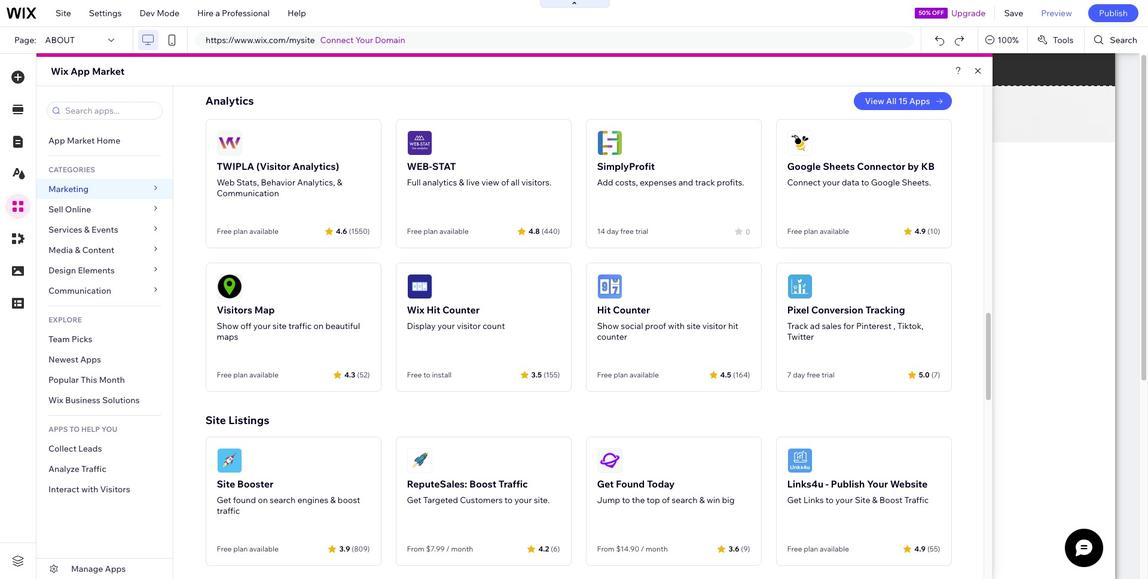 Task type: vqa. For each thing, say whether or not it's contained in the screenshot.
your inside Visitors Map Show Off Your Site Traffic On Beautiful Maps
yes



Task type: locate. For each thing, give the bounding box(es) containing it.
app market home link
[[36, 130, 173, 151]]

on
[[314, 321, 324, 331], [258, 495, 268, 506]]

plan for twipla
[[233, 227, 248, 236]]

2 hit from the left
[[597, 304, 611, 316]]

your right links
[[836, 495, 854, 506]]

communication inside twipla (visitor analytics) web stats, behavior analytics, & communication
[[217, 188, 279, 199]]

site down map
[[273, 321, 287, 331]]

&
[[337, 177, 343, 188], [459, 177, 465, 188], [84, 224, 90, 235], [75, 245, 80, 255], [331, 495, 336, 506], [700, 495, 705, 506], [873, 495, 878, 506]]

1 month from the left
[[451, 544, 473, 553]]

4.9 left (10)
[[915, 226, 926, 235]]

day for add
[[607, 227, 619, 236]]

boost
[[470, 478, 497, 490], [880, 495, 903, 506]]

site up about
[[56, 8, 71, 19]]

wix for wix business solutions
[[48, 395, 63, 406]]

month
[[451, 544, 473, 553], [646, 544, 668, 553]]

traffic inside site booster get found on search engines & boost traffic
[[217, 506, 240, 516]]

1 horizontal spatial day
[[794, 370, 806, 379]]

services & events link
[[36, 220, 173, 240]]

0 vertical spatial traffic
[[81, 464, 106, 474]]

to right customers
[[505, 495, 513, 506]]

web
[[217, 177, 235, 188]]

apps right 15
[[910, 96, 931, 107]]

visitors inside sidebar element
[[100, 484, 130, 495]]

1 vertical spatial traffic
[[217, 506, 240, 516]]

0 horizontal spatial connect
[[320, 35, 354, 45]]

1 horizontal spatial visitor
[[703, 321, 727, 331]]

4.8
[[529, 226, 540, 235]]

your left site.
[[515, 495, 532, 506]]

1 counter from the left
[[443, 304, 480, 316]]

your left domain
[[356, 35, 373, 45]]

site right proof
[[687, 321, 701, 331]]

free for site
[[217, 544, 232, 553]]

apps for manage apps
[[105, 564, 126, 574]]

1 horizontal spatial show
[[597, 321, 619, 331]]

1 vertical spatial traffic
[[499, 478, 528, 490]]

links
[[804, 495, 824, 506]]

on left beautiful
[[314, 321, 324, 331]]

sell
[[48, 204, 63, 215]]

0 vertical spatial trial
[[636, 227, 649, 236]]

visitors map show off your site traffic on beautiful maps
[[217, 304, 360, 342]]

1 horizontal spatial of
[[662, 495, 670, 506]]

wix inside sidebar element
[[48, 395, 63, 406]]

plan down maps
[[233, 370, 248, 379]]

0 horizontal spatial free
[[621, 227, 634, 236]]

/ right $7.99
[[447, 544, 450, 553]]

0 horizontal spatial month
[[451, 544, 473, 553]]

0 horizontal spatial visitors
[[100, 484, 130, 495]]

free plan available down links
[[788, 544, 850, 553]]

site down site booster logo
[[217, 478, 235, 490]]

wix up display
[[407, 304, 425, 316]]

apps right 'manage'
[[105, 564, 126, 574]]

free plan available up pixel conversion tracking logo
[[788, 227, 850, 236]]

app up categories
[[48, 135, 65, 146]]

apps inside view all 15 apps link
[[910, 96, 931, 107]]

get left "found"
[[217, 495, 231, 506]]

2 search from the left
[[672, 495, 698, 506]]

services
[[48, 224, 82, 235]]

apps
[[48, 425, 68, 434]]

0 horizontal spatial your
[[356, 35, 373, 45]]

show inside hit counter show social proof with site visitor hit counter
[[597, 321, 619, 331]]

0 vertical spatial visitors
[[217, 304, 253, 316]]

from left $7.99
[[407, 544, 425, 553]]

market up search apps... 'field'
[[92, 65, 125, 77]]

1 vertical spatial day
[[794, 370, 806, 379]]

2 visitor from the left
[[703, 321, 727, 331]]

0 vertical spatial of
[[501, 177, 509, 188]]

stat
[[432, 160, 456, 172]]

0 vertical spatial apps
[[910, 96, 931, 107]]

plan for visitors
[[233, 370, 248, 379]]

1 vertical spatial apps
[[80, 354, 101, 365]]

1 hit from the left
[[427, 304, 441, 316]]

2 counter from the left
[[613, 304, 651, 316]]

home
[[97, 135, 120, 146]]

2 site from the left
[[687, 321, 701, 331]]

counter inside wix hit counter display your visitor count
[[443, 304, 480, 316]]

available for off
[[249, 370, 279, 379]]

wix hit counter logo image
[[407, 274, 432, 299]]

free for links4u
[[788, 544, 803, 553]]

trial right 7
[[822, 370, 835, 379]]

wix down about
[[51, 65, 68, 77]]

0 vertical spatial on
[[314, 321, 324, 331]]

0 vertical spatial google
[[788, 160, 821, 172]]

data
[[842, 177, 860, 188]]

0 horizontal spatial counter
[[443, 304, 480, 316]]

your inside google sheets connector by kb connect your data to google sheets.
[[823, 177, 840, 188]]

1 horizontal spatial traffic
[[289, 321, 312, 331]]

0 vertical spatial free
[[621, 227, 634, 236]]

4.9 left (55)
[[915, 544, 926, 553]]

1 horizontal spatial publish
[[1100, 8, 1128, 19]]

1 horizontal spatial communication
[[217, 188, 279, 199]]

(164)
[[734, 370, 751, 379]]

traffic up customers
[[499, 478, 528, 490]]

traffic down leads at the bottom left of the page
[[81, 464, 106, 474]]

trial right 14
[[636, 227, 649, 236]]

your left website
[[868, 478, 889, 490]]

your
[[823, 177, 840, 188], [253, 321, 271, 331], [438, 321, 455, 331], [515, 495, 532, 506], [836, 495, 854, 506]]

from $7.99 / month
[[407, 544, 473, 553]]

costs,
[[616, 177, 638, 188]]

google down google sheets connector by kb logo
[[788, 160, 821, 172]]

view all 15 apps
[[865, 96, 931, 107]]

to left install
[[424, 370, 431, 379]]

connect
[[320, 35, 354, 45], [788, 177, 821, 188]]

3.5 (155)
[[532, 370, 560, 379]]

publish button
[[1089, 4, 1139, 22]]

live
[[467, 177, 480, 188]]

design elements
[[48, 265, 115, 276]]

site left listings on the bottom left of the page
[[206, 413, 226, 427]]

media
[[48, 245, 73, 255]]

0 horizontal spatial day
[[607, 227, 619, 236]]

0 vertical spatial wix
[[51, 65, 68, 77]]

month right $14.90 in the right bottom of the page
[[646, 544, 668, 553]]

2 / from the left
[[641, 544, 645, 553]]

0 vertical spatial traffic
[[289, 321, 312, 331]]

to right data
[[862, 177, 870, 188]]

market left home
[[67, 135, 95, 146]]

show inside visitors map show off your site traffic on beautiful maps
[[217, 321, 239, 331]]

available for found
[[249, 544, 279, 553]]

1 from from the left
[[407, 544, 425, 553]]

to inside reputesales: boost traffic get targeted customers to your site.
[[505, 495, 513, 506]]

free for google
[[788, 227, 803, 236]]

2 4.9 from the top
[[915, 544, 926, 553]]

visitor inside wix hit counter display your visitor count
[[457, 321, 481, 331]]

2 vertical spatial apps
[[105, 564, 126, 574]]

get inside links4u - publish your website get links to your site & boost traffic
[[788, 495, 802, 506]]

0 horizontal spatial apps
[[80, 354, 101, 365]]

0 horizontal spatial traffic
[[81, 464, 106, 474]]

hire a professional
[[197, 8, 270, 19]]

plan down stats,
[[233, 227, 248, 236]]

4.9
[[915, 226, 926, 235], [915, 544, 926, 553]]

1 horizontal spatial site
[[687, 321, 701, 331]]

free for hit
[[597, 370, 612, 379]]

plan down "found"
[[233, 544, 248, 553]]

on inside site booster get found on search engines & boost traffic
[[258, 495, 268, 506]]

free plan available down counter
[[597, 370, 659, 379]]

day for conversion
[[794, 370, 806, 379]]

4.8 (440)
[[529, 226, 560, 235]]

0 vertical spatial 4.9
[[915, 226, 926, 235]]

2 vertical spatial wix
[[48, 395, 63, 406]]

hit up display
[[427, 304, 441, 316]]

twipla (visitor analytics) logo image
[[217, 130, 242, 156]]

month
[[99, 375, 125, 385]]

search left engines
[[270, 495, 296, 506]]

analyze
[[48, 464, 80, 474]]

pixel conversion tracking track ad sales for pinterest , tiktok, twitter
[[788, 304, 924, 342]]

jump
[[597, 495, 621, 506]]

newest apps link
[[36, 349, 173, 370]]

/ for found
[[641, 544, 645, 553]]

& inside twipla (visitor analytics) web stats, behavior analytics, & communication
[[337, 177, 343, 188]]

show left the off
[[217, 321, 239, 331]]

visitor left count
[[457, 321, 481, 331]]

to inside links4u - publish your website get links to your site & boost traffic
[[826, 495, 834, 506]]

available down data
[[820, 227, 850, 236]]

1 horizontal spatial month
[[646, 544, 668, 553]]

apps inside 'manage apps' link
[[105, 564, 126, 574]]

ad
[[811, 321, 820, 331]]

traffic down website
[[905, 495, 929, 506]]

popular
[[48, 375, 79, 385]]

communication down twipla in the top left of the page
[[217, 188, 279, 199]]

domain
[[375, 35, 405, 45]]

day right 14
[[607, 227, 619, 236]]

free plan available down "found"
[[217, 544, 279, 553]]

connect down google sheets connector by kb logo
[[788, 177, 821, 188]]

/ right $14.90 in the right bottom of the page
[[641, 544, 645, 553]]

2 horizontal spatial traffic
[[905, 495, 929, 506]]

day right 7
[[794, 370, 806, 379]]

1 horizontal spatial hit
[[597, 304, 611, 316]]

free plan available for (visitor
[[217, 227, 279, 236]]

apps up this
[[80, 354, 101, 365]]

hit down the hit counter logo at the right of page
[[597, 304, 611, 316]]

$14.90
[[617, 544, 640, 553]]

1 horizontal spatial connect
[[788, 177, 821, 188]]

site for site
[[56, 8, 71, 19]]

sidebar element
[[36, 86, 174, 579]]

2 horizontal spatial apps
[[910, 96, 931, 107]]

1 horizontal spatial app
[[71, 65, 90, 77]]

to left "the"
[[622, 495, 630, 506]]

communication link
[[36, 281, 173, 301]]

1 horizontal spatial from
[[597, 544, 615, 553]]

1 horizontal spatial on
[[314, 321, 324, 331]]

to right links
[[826, 495, 834, 506]]

twipla (visitor analytics) web stats, behavior analytics, & communication
[[217, 160, 343, 199]]

visitors down analyze traffic link
[[100, 484, 130, 495]]

https://www.wix.com/mysite connect your domain
[[206, 35, 405, 45]]

get left links
[[788, 495, 802, 506]]

web-stat logo image
[[407, 130, 432, 156]]

1 visitor from the left
[[457, 321, 481, 331]]

1 vertical spatial boost
[[880, 495, 903, 506]]

of inside get found today jump to the top of search & win big
[[662, 495, 670, 506]]

0 vertical spatial boost
[[470, 478, 497, 490]]

1 4.9 from the top
[[915, 226, 926, 235]]

1 vertical spatial wix
[[407, 304, 425, 316]]

0 horizontal spatial publish
[[831, 478, 865, 490]]

0 horizontal spatial communication
[[48, 285, 113, 296]]

0 vertical spatial day
[[607, 227, 619, 236]]

0 vertical spatial your
[[356, 35, 373, 45]]

/ for boost
[[447, 544, 450, 553]]

wix app market
[[51, 65, 125, 77]]

available down analytics
[[440, 227, 469, 236]]

0 horizontal spatial visitor
[[457, 321, 481, 331]]

available down behavior
[[249, 227, 279, 236]]

traffic inside analyze traffic link
[[81, 464, 106, 474]]

1 vertical spatial free
[[807, 370, 821, 379]]

1 horizontal spatial trial
[[822, 370, 835, 379]]

get inside site booster get found on search engines & boost traffic
[[217, 495, 231, 506]]

1 vertical spatial on
[[258, 495, 268, 506]]

1 vertical spatial communication
[[48, 285, 113, 296]]

of right top
[[662, 495, 670, 506]]

get
[[597, 478, 614, 490], [217, 495, 231, 506], [407, 495, 422, 506], [788, 495, 802, 506]]

free for twipla
[[217, 227, 232, 236]]

4.2
[[539, 544, 549, 553]]

your down sheets
[[823, 177, 840, 188]]

you
[[102, 425, 117, 434]]

analytics
[[206, 94, 254, 108]]

0 horizontal spatial search
[[270, 495, 296, 506]]

1 vertical spatial connect
[[788, 177, 821, 188]]

0 horizontal spatial hit
[[427, 304, 441, 316]]

0 horizontal spatial /
[[447, 544, 450, 553]]

publish inside links4u - publish your website get links to your site & boost traffic
[[831, 478, 865, 490]]

1 / from the left
[[447, 544, 450, 553]]

boost inside links4u - publish your website get links to your site & boost traffic
[[880, 495, 903, 506]]

dev
[[140, 8, 155, 19]]

analytics)
[[293, 160, 339, 172]]

free plan available for sheets
[[788, 227, 850, 236]]

traffic left beautiful
[[289, 321, 312, 331]]

free plan available down analytics
[[407, 227, 469, 236]]

0 horizontal spatial site
[[273, 321, 287, 331]]

0 horizontal spatial of
[[501, 177, 509, 188]]

get up jump
[[597, 478, 614, 490]]

4.3
[[345, 370, 356, 379]]

0 horizontal spatial app
[[48, 135, 65, 146]]

(visitor
[[257, 160, 291, 172]]

1 vertical spatial your
[[868, 478, 889, 490]]

site right links
[[855, 495, 871, 506]]

1 horizontal spatial boost
[[880, 495, 903, 506]]

1 horizontal spatial visitors
[[217, 304, 253, 316]]

app inside sidebar element
[[48, 135, 65, 146]]

day
[[607, 227, 619, 236], [794, 370, 806, 379]]

available down proof
[[630, 370, 659, 379]]

0 horizontal spatial boost
[[470, 478, 497, 490]]

1 vertical spatial visitors
[[100, 484, 130, 495]]

1 vertical spatial app
[[48, 135, 65, 146]]

1 vertical spatial trial
[[822, 370, 835, 379]]

free plan available down stats,
[[217, 227, 279, 236]]

reputesales: boost traffic logo image
[[407, 448, 432, 473]]

1 vertical spatial with
[[81, 484, 98, 495]]

sales
[[822, 321, 842, 331]]

tiktok,
[[898, 321, 924, 331]]

0 horizontal spatial traffic
[[217, 506, 240, 516]]

& inside get found today jump to the top of search & win big
[[700, 495, 705, 506]]

of
[[501, 177, 509, 188], [662, 495, 670, 506]]

on down booster on the left bottom of page
[[258, 495, 268, 506]]

boost down website
[[880, 495, 903, 506]]

site booster logo image
[[217, 448, 242, 473]]

free for web-
[[407, 227, 422, 236]]

with right proof
[[668, 321, 685, 331]]

wix inside wix hit counter display your visitor count
[[407, 304, 425, 316]]

available up listings on the bottom left of the page
[[249, 370, 279, 379]]

1 horizontal spatial /
[[641, 544, 645, 553]]

0 vertical spatial communication
[[217, 188, 279, 199]]

4.9 for kb
[[915, 226, 926, 235]]

your right display
[[438, 321, 455, 331]]

2 show from the left
[[597, 321, 619, 331]]

0 horizontal spatial show
[[217, 321, 239, 331]]

with down analyze traffic
[[81, 484, 98, 495]]

content
[[82, 245, 114, 255]]

2 from from the left
[[597, 544, 615, 553]]

leads
[[78, 443, 102, 454]]

visitor left hit
[[703, 321, 727, 331]]

your inside wix hit counter display your visitor count
[[438, 321, 455, 331]]

hit
[[427, 304, 441, 316], [597, 304, 611, 316]]

your right the off
[[253, 321, 271, 331]]

plan down links
[[804, 544, 819, 553]]

plan for google
[[804, 227, 819, 236]]

pixel
[[788, 304, 810, 316]]

traffic down booster on the left bottom of page
[[217, 506, 240, 516]]

1 horizontal spatial free
[[807, 370, 821, 379]]

apps inside newest apps link
[[80, 354, 101, 365]]

available for by
[[820, 227, 850, 236]]

publish right - on the right of the page
[[831, 478, 865, 490]]

wix hit counter display your visitor count
[[407, 304, 505, 331]]

1 vertical spatial of
[[662, 495, 670, 506]]

website
[[891, 478, 928, 490]]

1 vertical spatial market
[[67, 135, 95, 146]]

1 horizontal spatial traffic
[[499, 478, 528, 490]]

1 vertical spatial 4.9
[[915, 544, 926, 553]]

free for add
[[621, 227, 634, 236]]

pixel conversion tracking logo image
[[788, 274, 813, 299]]

from $14.90 / month
[[597, 544, 668, 553]]

50% off
[[919, 9, 945, 17]]

1 show from the left
[[217, 321, 239, 331]]

month for boost
[[451, 544, 473, 553]]

plan up pixel conversion tracking logo
[[804, 227, 819, 236]]

of for get found today
[[662, 495, 670, 506]]

0 horizontal spatial with
[[81, 484, 98, 495]]

hit inside wix hit counter display your visitor count
[[427, 304, 441, 316]]

of left all
[[501, 177, 509, 188]]

apps for newest apps
[[80, 354, 101, 365]]

(6)
[[551, 544, 560, 553]]

available for your
[[820, 544, 850, 553]]

free right 7
[[807, 370, 821, 379]]

0 vertical spatial with
[[668, 321, 685, 331]]

plan for hit
[[614, 370, 628, 379]]

available down "found"
[[249, 544, 279, 553]]

app down about
[[71, 65, 90, 77]]

4.9 (10)
[[915, 226, 941, 235]]

site
[[273, 321, 287, 331], [687, 321, 701, 331]]

from left $14.90 in the right bottom of the page
[[597, 544, 615, 553]]

4.9 for website
[[915, 544, 926, 553]]

1 horizontal spatial apps
[[105, 564, 126, 574]]

free plan available down maps
[[217, 370, 279, 379]]

wix down popular
[[48, 395, 63, 406]]

,
[[894, 321, 896, 331]]

plan
[[233, 227, 248, 236], [424, 227, 438, 236], [804, 227, 819, 236], [233, 370, 248, 379], [614, 370, 628, 379], [233, 544, 248, 553], [804, 544, 819, 553]]

google down the "connector"
[[872, 177, 900, 188]]

map
[[255, 304, 275, 316]]

from for reputesales:
[[407, 544, 425, 553]]

1 vertical spatial google
[[872, 177, 900, 188]]

connect left domain
[[320, 35, 354, 45]]

publish
[[1100, 8, 1128, 19], [831, 478, 865, 490]]

traffic inside visitors map show off your site traffic on beautiful maps
[[289, 321, 312, 331]]

plan down analytics
[[424, 227, 438, 236]]

boost up customers
[[470, 478, 497, 490]]

show left social at the bottom right of page
[[597, 321, 619, 331]]

free right 14
[[621, 227, 634, 236]]

search inside get found today jump to the top of search & win big
[[672, 495, 698, 506]]

2 month from the left
[[646, 544, 668, 553]]

google sheets connector by kb logo image
[[788, 130, 813, 156]]

get left targeted
[[407, 495, 422, 506]]

1 horizontal spatial with
[[668, 321, 685, 331]]

2 vertical spatial traffic
[[905, 495, 929, 506]]

search down today
[[672, 495, 698, 506]]

wix
[[51, 65, 68, 77], [407, 304, 425, 316], [48, 395, 63, 406]]

visitors up the off
[[217, 304, 253, 316]]

search inside site booster get found on search engines & boost traffic
[[270, 495, 296, 506]]

1 site from the left
[[273, 321, 287, 331]]

show for visitors
[[217, 321, 239, 331]]

0 horizontal spatial on
[[258, 495, 268, 506]]

0 horizontal spatial trial
[[636, 227, 649, 236]]

available down links
[[820, 544, 850, 553]]

plan down counter
[[614, 370, 628, 379]]

month right $7.99
[[451, 544, 473, 553]]

1 horizontal spatial counter
[[613, 304, 651, 316]]

publish up search button
[[1100, 8, 1128, 19]]

1 horizontal spatial your
[[868, 478, 889, 490]]

free
[[621, 227, 634, 236], [807, 370, 821, 379]]

1 search from the left
[[270, 495, 296, 506]]

communication down the design elements
[[48, 285, 113, 296]]

visitor
[[457, 321, 481, 331], [703, 321, 727, 331]]

site inside site booster get found on search engines & boost traffic
[[217, 478, 235, 490]]

communication
[[217, 188, 279, 199], [48, 285, 113, 296]]

0 horizontal spatial from
[[407, 544, 425, 553]]

1 horizontal spatial search
[[672, 495, 698, 506]]

get inside reputesales: boost traffic get targeted customers to your site.
[[407, 495, 422, 506]]

1 vertical spatial publish
[[831, 478, 865, 490]]

of inside web-stat full analytics & live view of all visitors.
[[501, 177, 509, 188]]

free plan available for counter
[[597, 370, 659, 379]]

0 vertical spatial publish
[[1100, 8, 1128, 19]]



Task type: describe. For each thing, give the bounding box(es) containing it.
your inside links4u - publish your website get links to your site & boost traffic
[[836, 495, 854, 506]]

sell online
[[48, 204, 91, 215]]

communication inside communication link
[[48, 285, 113, 296]]

site inside hit counter show social proof with site visitor hit counter
[[687, 321, 701, 331]]

free for conversion
[[807, 370, 821, 379]]

kb
[[922, 160, 935, 172]]

visitors map logo image
[[217, 274, 242, 299]]

reputesales:
[[407, 478, 468, 490]]

connector
[[858, 160, 906, 172]]

hit inside hit counter show social proof with site visitor hit counter
[[597, 304, 611, 316]]

save button
[[996, 0, 1033, 26]]

(155)
[[544, 370, 560, 379]]

sheets.
[[902, 177, 932, 188]]

win
[[707, 495, 721, 506]]

site for site booster get found on search engines & boost traffic
[[217, 478, 235, 490]]

and
[[679, 177, 694, 188]]

add
[[597, 177, 614, 188]]

tools button
[[1028, 27, 1085, 53]]

off
[[241, 321, 252, 331]]

customers
[[460, 495, 503, 506]]

visitors inside visitors map show off your site traffic on beautiful maps
[[217, 304, 253, 316]]

profits.
[[717, 177, 745, 188]]

the
[[632, 495, 645, 506]]

available for analytics
[[440, 227, 469, 236]]

this
[[81, 375, 97, 385]]

google sheets connector by kb connect your data to google sheets.
[[788, 160, 935, 188]]

team
[[48, 334, 70, 345]]

to inside get found today jump to the top of search & win big
[[622, 495, 630, 506]]

visitor inside hit counter show social proof with site visitor hit counter
[[703, 321, 727, 331]]

track
[[696, 177, 715, 188]]

your inside reputesales: boost traffic get targeted customers to your site.
[[515, 495, 532, 506]]

on inside visitors map show off your site traffic on beautiful maps
[[314, 321, 324, 331]]

help
[[81, 425, 100, 434]]

0 horizontal spatial google
[[788, 160, 821, 172]]

Search apps... field
[[62, 102, 159, 119]]

visitors.
[[522, 177, 552, 188]]

(10)
[[928, 226, 941, 235]]

free for wix
[[407, 370, 422, 379]]

wix business solutions
[[48, 395, 140, 406]]

view all 15 apps link
[[855, 92, 952, 110]]

track
[[788, 321, 809, 331]]

media & content link
[[36, 240, 173, 260]]

sheets
[[823, 160, 855, 172]]

15
[[899, 96, 908, 107]]

your inside visitors map show off your site traffic on beautiful maps
[[253, 321, 271, 331]]

web-stat full analytics & live view of all visitors.
[[407, 160, 552, 188]]

market inside sidebar element
[[67, 135, 95, 146]]

categories
[[48, 165, 95, 174]]

show for hit
[[597, 321, 619, 331]]

5.0
[[919, 370, 930, 379]]

site listings
[[206, 413, 270, 427]]

marketing link
[[36, 179, 173, 199]]

marketing
[[48, 184, 89, 194]]

site inside visitors map show off your site traffic on beautiful maps
[[273, 321, 287, 331]]

elements
[[78, 265, 115, 276]]

twipla
[[217, 160, 254, 172]]

site inside links4u - publish your website get links to your site & boost traffic
[[855, 495, 871, 506]]

settings
[[89, 8, 122, 19]]

booster
[[237, 478, 274, 490]]

(55)
[[928, 544, 941, 553]]

(7)
[[932, 370, 941, 379]]

free plan available for -
[[788, 544, 850, 553]]

get inside get found today jump to the top of search & win big
[[597, 478, 614, 490]]

3.5
[[532, 370, 542, 379]]

3.9
[[340, 544, 350, 553]]

interact
[[48, 484, 79, 495]]

dev mode
[[140, 8, 180, 19]]

install
[[432, 370, 452, 379]]

view
[[865, 96, 885, 107]]

collect leads link
[[36, 439, 173, 459]]

display
[[407, 321, 436, 331]]

wix for wix hit counter display your visitor count
[[407, 304, 425, 316]]

plan for links4u
[[804, 544, 819, 553]]

simplyprofit
[[597, 160, 655, 172]]

of for web-stat
[[501, 177, 509, 188]]

view
[[482, 177, 500, 188]]

with inside sidebar element
[[81, 484, 98, 495]]

free plan available for map
[[217, 370, 279, 379]]

upgrade
[[952, 8, 986, 19]]

found
[[233, 495, 256, 506]]

publish inside publish button
[[1100, 8, 1128, 19]]

behavior
[[261, 177, 296, 188]]

hit counter show social proof with site visitor hit counter
[[597, 304, 739, 342]]

free plan available for stat
[[407, 227, 469, 236]]

0 vertical spatial app
[[71, 65, 90, 77]]

web-
[[407, 160, 432, 172]]

manage apps link
[[36, 559, 173, 579]]

boost inside reputesales: boost traffic get targeted customers to your site.
[[470, 478, 497, 490]]

available for web
[[249, 227, 279, 236]]

plan for web-
[[424, 227, 438, 236]]

connect inside google sheets connector by kb connect your data to google sheets.
[[788, 177, 821, 188]]

get found today  logo image
[[597, 448, 623, 473]]

search
[[1111, 35, 1138, 45]]

(9)
[[742, 544, 751, 553]]

professional
[[222, 8, 270, 19]]

0 vertical spatial market
[[92, 65, 125, 77]]

with inside hit counter show social proof with site visitor hit counter
[[668, 321, 685, 331]]

4.2 (6)
[[539, 544, 560, 553]]

simplyprofit logo image
[[597, 130, 623, 156]]

boost
[[338, 495, 360, 506]]

to inside google sheets connector by kb connect your data to google sheets.
[[862, 177, 870, 188]]

site for site listings
[[206, 413, 226, 427]]

counter
[[597, 331, 628, 342]]

trial for conversion
[[822, 370, 835, 379]]

free to install
[[407, 370, 452, 379]]

conversion
[[812, 304, 864, 316]]

links4u - publish your website logo image
[[788, 448, 813, 473]]

today
[[647, 478, 675, 490]]

save
[[1005, 8, 1024, 19]]

free for visitors
[[217, 370, 232, 379]]

& inside links4u - publish your website get links to your site & boost traffic
[[873, 495, 878, 506]]

analyze traffic link
[[36, 459, 173, 479]]

help
[[288, 8, 306, 19]]

app market home
[[48, 135, 120, 146]]

7 day free trial
[[788, 370, 835, 379]]

a
[[216, 8, 220, 19]]

popular this month
[[48, 375, 125, 385]]

3.6
[[729, 544, 740, 553]]

links4u - publish your website get links to your site & boost traffic
[[788, 478, 929, 506]]

stats,
[[237, 177, 259, 188]]

proof
[[645, 321, 667, 331]]

plan for site
[[233, 544, 248, 553]]

1 horizontal spatial google
[[872, 177, 900, 188]]

picks
[[72, 334, 93, 345]]

100% button
[[979, 27, 1028, 53]]

3.9 (809)
[[340, 544, 370, 553]]

collect leads
[[48, 443, 102, 454]]

month for found
[[646, 544, 668, 553]]

team picks link
[[36, 329, 173, 349]]

interact with visitors link
[[36, 479, 173, 500]]

counter inside hit counter show social proof with site visitor hit counter
[[613, 304, 651, 316]]

traffic inside reputesales: boost traffic get targeted customers to your site.
[[499, 478, 528, 490]]

maps
[[217, 331, 238, 342]]

4.5 (164)
[[721, 370, 751, 379]]

business
[[65, 395, 100, 406]]

& inside web-stat full analytics & live view of all visitors.
[[459, 177, 465, 188]]

& inside site booster get found on search engines & boost traffic
[[331, 495, 336, 506]]

hit counter logo image
[[597, 274, 623, 299]]

available for social
[[630, 370, 659, 379]]

0 vertical spatial connect
[[320, 35, 354, 45]]

your inside links4u - publish your website get links to your site & boost traffic
[[868, 478, 889, 490]]

from for get
[[597, 544, 615, 553]]

wix for wix app market
[[51, 65, 68, 77]]

free plan available for booster
[[217, 544, 279, 553]]

social
[[621, 321, 644, 331]]

trial for add
[[636, 227, 649, 236]]

twitter
[[788, 331, 814, 342]]

(1550)
[[349, 226, 370, 235]]

(809)
[[352, 544, 370, 553]]

traffic inside links4u - publish your website get links to your site & boost traffic
[[905, 495, 929, 506]]



